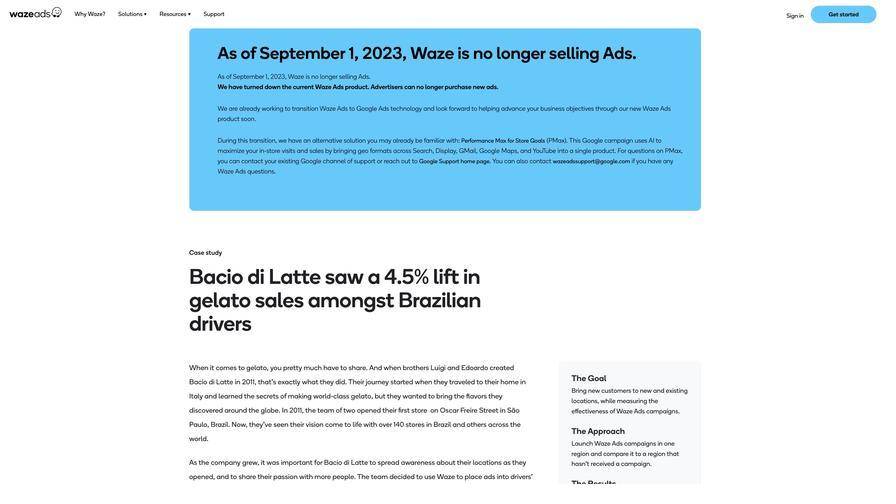 Task type: locate. For each thing, give the bounding box(es) containing it.
measuring
[[617, 398, 648, 406]]

0 vertical spatial 2023,
[[363, 43, 407, 63]]

0 vertical spatial sales
[[310, 147, 324, 155]]

and up received
[[591, 451, 602, 458]]

1 vertical spatial is
[[306, 73, 310, 81]]

product. inside "as of september 1, 2023, waze is no longer selling ads. we have turned down the current waze ads product. advertisers can no longer purchase new ads."
[[345, 83, 370, 91]]

2 horizontal spatial no
[[473, 43, 493, 63]]

product. up wazeadssupport@google.com
[[593, 147, 617, 155]]

case
[[189, 249, 204, 257]]

can down the maps,
[[505, 157, 515, 165]]

1 vertical spatial product.
[[593, 147, 617, 155]]

0 vertical spatial we
[[218, 83, 227, 91]]

when it comes to gelato, you pretty much have to share. and when brothers luigi and edoardo created bacio di latte in 2011, that's exactly what they did. their journey started when they traveled to their home in italy and learned the secrets of making world-class gelato, but they wanted to bring the flavors they discovered around the globe. in 2011, the team of two opened their first store  on oscar freire street in são paulo, brazil. now, they've seen their vision come to life with over 140 stores in brazil and others across the world.
[[189, 364, 526, 444]]

look
[[436, 105, 448, 113]]

we inside we are already working to transition waze ads to google ads technology and look forward to helping advance your business objectives through our new waze ads product soon.
[[218, 105, 227, 113]]

support inside support link
[[204, 11, 225, 17]]

2 horizontal spatial it
[[631, 451, 634, 458]]

1 horizontal spatial already
[[393, 137, 414, 145]]

0 vertical spatial when
[[384, 364, 401, 373]]

is inside "as of september 1, 2023, waze is no longer selling ads. we have turned down the current waze ads product. advertisers can no longer purchase new ads."
[[306, 73, 310, 81]]

1 vertical spatial latte
[[216, 378, 233, 387]]

contact down youtube
[[530, 157, 552, 165]]

started up wanted
[[391, 378, 413, 387]]

started inside 'link'
[[840, 11, 859, 18]]

bacio up more
[[324, 459, 342, 468]]

freire
[[461, 407, 478, 415]]

1, up "as of september 1, 2023, waze is no longer selling ads. we have turned down the current waze ads product. advertisers can no longer purchase new ads."
[[349, 43, 359, 63]]

0 horizontal spatial selling
[[339, 73, 357, 81]]

1 vertical spatial with
[[299, 473, 313, 482]]

0 vertical spatial longer
[[497, 43, 546, 63]]

0 vertical spatial di
[[248, 264, 265, 290]]

0 horizontal spatial latte
[[216, 378, 233, 387]]

2 horizontal spatial longer
[[497, 43, 546, 63]]

class
[[334, 393, 350, 401]]

with left more
[[299, 473, 313, 482]]

google
[[357, 105, 377, 113], [583, 137, 603, 145], [480, 147, 500, 155], [301, 157, 322, 165], [419, 158, 438, 165]]

0 vertical spatial is
[[458, 43, 470, 63]]

di
[[248, 264, 265, 290], [209, 378, 215, 387], [344, 459, 350, 468]]

0 vertical spatial already
[[239, 105, 260, 113]]

no for as of september 1, 2023, waze is no longer selling ads. we have turned down the current waze ads product. advertisers can no longer purchase new ads.
[[312, 73, 319, 81]]

1 horizontal spatial with
[[364, 421, 377, 429]]

gelato, down the their
[[351, 393, 373, 401]]

sign
[[787, 12, 798, 19]]

reach
[[384, 157, 400, 165]]

1 vertical spatial di
[[209, 378, 215, 387]]

0 vertical spatial team
[[318, 407, 334, 415]]

1 horizontal spatial started
[[840, 11, 859, 18]]

selling inside "as of september 1, 2023, waze is no longer selling ads. we have turned down the current waze ads product. advertisers can no longer purchase new ads."
[[339, 73, 357, 81]]

you inside when it comes to gelato, you pretty much have to share. and when brothers luigi and edoardo created bacio di latte in 2011, that's exactly what they did. their journey started when they traveled to their home in italy and learned the secrets of making world-class gelato, but they wanted to bring the flavors they discovered around the globe. in 2011, the team of two opened their first store  on oscar freire street in são paulo, brazil. now, they've seen their vision come to life with over 140 stores in brazil and others across the world.
[[270, 364, 282, 373]]

as for as of september 1, 2023, waze is no longer selling ads.
[[218, 43, 237, 63]]

bacio inside bacio di latte saw a 4.5% lift in gelato sales amongst brazilian drivers
[[189, 264, 243, 290]]

2 vertical spatial it
[[261, 459, 265, 468]]

they right as
[[513, 459, 526, 468]]

0 vertical spatial selling
[[549, 43, 600, 63]]

0 horizontal spatial product.
[[345, 83, 370, 91]]

on left oscar
[[431, 407, 439, 415]]

1 horizontal spatial selling
[[549, 43, 600, 63]]

a inside bacio di latte saw a 4.5% lift in gelato sales amongst brazilian drivers
[[368, 264, 380, 290]]

have inside if you have any waze ads questions.
[[648, 157, 662, 165]]

0 horizontal spatial it
[[210, 364, 214, 373]]

0 horizontal spatial into
[[497, 473, 509, 482]]

1 horizontal spatial can
[[405, 83, 415, 91]]

have left turned
[[229, 83, 243, 91]]

home
[[461, 158, 476, 165], [501, 378, 519, 387]]

stores
[[406, 421, 425, 429]]

of up are
[[226, 73, 232, 81]]

1 vertical spatial when
[[415, 378, 432, 387]]

we
[[279, 137, 287, 145]]

to inside the launch waze ads campaigns in one region and compare it to a region that hasn't received a campaign.
[[636, 451, 642, 458]]

1 contact from the left
[[241, 157, 263, 165]]

1 vertical spatial it
[[631, 451, 634, 458]]

your left in-
[[246, 147, 258, 155]]

1 horizontal spatial existing
[[666, 388, 688, 395]]

1 vertical spatial sales
[[255, 288, 304, 313]]

bacio down when
[[189, 378, 207, 387]]

display,
[[436, 147, 458, 155]]

on inside (pmax). this google campaign uses ai to maximize your in-store visits and sales by bringing geo formats across search, display, gmail, google maps, and youtube into a single product. for questions on pmax, you can contact your existing google channel of support or reach out to
[[657, 147, 664, 155]]

your down store
[[265, 157, 277, 165]]

pretty
[[283, 364, 302, 373]]

1 vertical spatial bacio
[[189, 378, 207, 387]]

0 horizontal spatial for
[[314, 459, 323, 468]]

and up "google support home page . you can also contact wazeadssupport@google.com"
[[521, 147, 532, 155]]

it
[[210, 364, 214, 373], [631, 451, 634, 458], [261, 459, 265, 468]]

1 horizontal spatial di
[[248, 264, 265, 290]]

it inside when it comes to gelato, you pretty much have to share. and when brothers luigi and edoardo created bacio di latte in 2011, that's exactly what they did. their journey started when they traveled to their home in italy and learned the secrets of making world-class gelato, but they wanted to bring the flavors they discovered around the globe. in 2011, the team of two opened their first store  on oscar freire street in são paulo, brazil. now, they've seen their vision come to life with over 140 stores in brazil and others across the world.
[[210, 364, 214, 373]]

into inside as the company grew, it was important for bacio di latte to spread awareness about their locations as they opened, and to share their passion with more people. the team decided to use waze to place ads into drivers
[[497, 473, 509, 482]]

you inside if you have any waze ads questions.
[[637, 157, 647, 165]]

0 horizontal spatial region
[[572, 451, 590, 458]]

already left be on the top
[[393, 137, 414, 145]]

0 vertical spatial your
[[527, 105, 539, 113]]

google inside we are already working to transition waze ads to google ads technology and look forward to helping advance your business objectives through our new waze ads product soon.
[[357, 105, 377, 113]]

to left share
[[231, 473, 237, 482]]

share.
[[349, 364, 368, 373]]

exactly
[[278, 378, 301, 387]]

into inside (pmax). this google campaign uses ai to maximize your in-store visits and sales by bringing geo formats across search, display, gmail, google maps, and youtube into a single product. for questions on pmax, you can contact your existing google channel of support or reach out to
[[558, 147, 568, 155]]

existing inside ring new customers to new and existing locations, while measuring the effectiveness of waze ads campaigns.
[[666, 388, 688, 395]]

and up campaigns.
[[654, 388, 665, 395]]

did.
[[336, 378, 347, 387]]

the inside as the company grew, it was important for bacio di latte to spread awareness about their locations as they opened, and to share their passion with more people. the team decided to use waze to place ads into drivers
[[357, 473, 370, 482]]

sign in link
[[787, 12, 804, 21]]

into right the ads at the right bottom
[[497, 473, 509, 482]]

google up the single
[[583, 137, 603, 145]]

september for as of september 1, 2023, waze is no longer selling ads.
[[260, 43, 345, 63]]

we left turned
[[218, 83, 227, 91]]

0 vertical spatial product.
[[345, 83, 370, 91]]

new right our
[[630, 105, 642, 113]]

0 horizontal spatial 2023,
[[271, 73, 287, 81]]

1 horizontal spatial ads.
[[603, 43, 637, 63]]

existing inside (pmax). this google campaign uses ai to maximize your in-store visits and sales by bringing geo formats across search, display, gmail, google maps, and youtube into a single product. for questions on pmax, you can contact your existing google channel of support or reach out to
[[278, 157, 299, 165]]

have inside when it comes to gelato, you pretty much have to share. and when brothers luigi and edoardo created bacio di latte in 2011, that's exactly what they did. their journey started when they traveled to their home in italy and learned the secrets of making world-class gelato, but they wanted to bring the flavors they discovered around the globe. in 2011, the team of two opened their first store  on oscar freire street in são paulo, brazil. now, they've seen their vision come to life with over 140 stores in brazil and others across the world.
[[324, 364, 339, 373]]

0 horizontal spatial support
[[204, 11, 225, 17]]

0 vertical spatial on
[[657, 147, 664, 155]]

their left first
[[383, 407, 397, 415]]

0 vertical spatial ads.
[[603, 43, 637, 63]]

for right max
[[508, 138, 515, 144]]

existing up campaigns.
[[666, 388, 688, 395]]

for inside as the company grew, it was important for bacio di latte to spread awareness about their locations as they opened, and to share their passion with more people. the team decided to use waze to place ads into drivers
[[314, 459, 323, 468]]

1 vertical spatial already
[[393, 137, 414, 145]]

to left place
[[457, 473, 463, 482]]

and down the company
[[217, 473, 229, 482]]

the inside "as of september 1, 2023, waze is no longer selling ads. we have turned down the current waze ads product. advertisers can no longer purchase new ads."
[[282, 83, 292, 91]]

0 horizontal spatial with
[[299, 473, 313, 482]]

on inside when it comes to gelato, you pretty much have to share. and when brothers luigi and edoardo created bacio di latte in 2011, that's exactly what they did. their journey started when they traveled to their home in italy and learned the secrets of making world-class gelato, but they wanted to bring the flavors they discovered around the globe. in 2011, the team of two opened their first store  on oscar freire street in são paulo, brazil. now, they've seen their vision come to life with over 140 stores in brazil and others across the world.
[[431, 407, 439, 415]]

uses
[[635, 137, 648, 145]]

contact up questions. at the left of page
[[241, 157, 263, 165]]

into down (pmax).
[[558, 147, 568, 155]]

about
[[437, 459, 456, 468]]

as inside "as of september 1, 2023, waze is no longer selling ads. we have turned down the current waze ads product. advertisers can no longer purchase new ads."
[[218, 73, 225, 81]]

you
[[368, 137, 378, 145], [218, 157, 228, 165], [637, 157, 647, 165], [270, 364, 282, 373]]

of down while
[[610, 408, 616, 416]]

channel
[[323, 157, 346, 165]]

performance
[[462, 138, 494, 144]]

over
[[379, 421, 392, 429]]

as inside as the company grew, it was important for bacio di latte to spread awareness about their locations as they opened, and to share their passion with more people. the team decided to use waze to place ads into drivers
[[189, 459, 197, 468]]

bacio inside as the company grew, it was important for bacio di latte to spread awareness about their locations as they opened, and to share their passion with more people. the team decided to use waze to place ads into drivers
[[324, 459, 342, 468]]

1 vertical spatial september
[[233, 73, 264, 81]]

already up soon.
[[239, 105, 260, 113]]

2023, inside "as of september 1, 2023, waze is no longer selling ads. we have turned down the current waze ads product. advertisers can no longer purchase new ads."
[[271, 73, 287, 81]]

to left 'use'
[[416, 473, 423, 482]]

1 horizontal spatial contact
[[530, 157, 552, 165]]

it left was
[[261, 459, 265, 468]]

google down an
[[301, 157, 322, 165]]

1 region from the left
[[572, 451, 590, 458]]

for
[[508, 138, 515, 144], [314, 459, 323, 468]]

their down created at the bottom right
[[485, 378, 499, 387]]

to up measuring
[[633, 388, 639, 395]]

waze inside ring new customers to new and existing locations, while measuring the effectiveness of waze ads campaigns.
[[617, 408, 633, 416]]

google down search, in the top of the page
[[419, 158, 438, 165]]

you right if
[[637, 157, 647, 165]]

effectiveness
[[572, 408, 609, 416]]

when down brothers
[[415, 378, 432, 387]]

0 horizontal spatial on
[[431, 407, 439, 415]]

contact inside (pmax). this google campaign uses ai to maximize your in-store visits and sales by bringing geo formats across search, display, gmail, google maps, and youtube into a single product. for questions on pmax, you can contact your existing google channel of support or reach out to
[[241, 157, 263, 165]]

if you have any waze ads questions.
[[218, 157, 674, 176]]

can down 'maximize'
[[229, 157, 240, 165]]

2011, left that's
[[242, 378, 257, 387]]

0 horizontal spatial existing
[[278, 157, 299, 165]]

your
[[527, 105, 539, 113], [246, 147, 258, 155], [265, 157, 277, 165]]

2 vertical spatial as
[[189, 459, 197, 468]]

home down created at the bottom right
[[501, 378, 519, 387]]

you down 'maximize'
[[218, 157, 228, 165]]

1 we from the top
[[218, 83, 227, 91]]

0 horizontal spatial di
[[209, 378, 215, 387]]

1 vertical spatial selling
[[339, 73, 357, 81]]

latte inside when it comes to gelato, you pretty much have to share. and when brothers luigi and edoardo created bacio di latte in 2011, that's exactly what they did. their journey started when they traveled to their home in italy and learned the secrets of making world-class gelato, but they wanted to bring the flavors they discovered around the globe. in 2011, the team of two opened their first store  on oscar freire street in são paulo, brazil. now, they've seen their vision come to life with over 140 stores in brazil and others across the world.
[[216, 378, 233, 387]]

2 we from the top
[[218, 105, 227, 113]]

september up current
[[260, 43, 345, 63]]

waze inside the launch waze ads campaigns in one region and compare it to a region that hasn't received a campaign.
[[595, 440, 611, 448]]

may
[[379, 137, 392, 145]]

gelato,
[[247, 364, 269, 373], [351, 393, 373, 401]]

and right luigi at the bottom of the page
[[448, 364, 460, 373]]

as for as the company grew, it was important for bacio di latte to spread awareness about their locations as they opened, and to share their passion with more people. the team decided to use waze to place ads into drivers
[[189, 459, 197, 468]]

helping
[[479, 105, 500, 113]]

opened
[[357, 407, 381, 415]]

1 horizontal spatial longer
[[425, 83, 444, 91]]

google support home page . you can also contact wazeadssupport@google.com
[[419, 157, 631, 165]]

0 vertical spatial with
[[364, 421, 377, 429]]

sign in
[[787, 12, 804, 19]]

1 vertical spatial for
[[314, 459, 323, 468]]

gmail,
[[459, 147, 478, 155]]

gelato, up that's
[[247, 364, 269, 373]]

of inside ring new customers to new and existing locations, while measuring the effectiveness of waze ads campaigns.
[[610, 408, 616, 416]]

2023, up down
[[271, 73, 287, 81]]

2 vertical spatial the
[[357, 473, 370, 482]]

you left 'pretty'
[[270, 364, 282, 373]]

no
[[473, 43, 493, 63], [312, 73, 319, 81], [417, 83, 424, 91]]

have up the did. on the left bottom of page
[[324, 364, 339, 373]]

bacio
[[189, 264, 243, 290], [189, 378, 207, 387], [324, 459, 342, 468]]

0 horizontal spatial team
[[318, 407, 334, 415]]

1 horizontal spatial team
[[371, 473, 388, 482]]

1 horizontal spatial latte
[[269, 264, 321, 290]]

new left ads.
[[473, 83, 485, 91]]

oscar
[[440, 407, 459, 415]]

ads. for as of september 1, 2023, waze is no longer selling ads.
[[603, 43, 637, 63]]

0 vertical spatial across
[[394, 147, 412, 155]]

1 vertical spatial existing
[[666, 388, 688, 395]]

2023, for as of september 1, 2023, waze is no longer selling ads.
[[363, 43, 407, 63]]

are
[[229, 105, 238, 113]]

max
[[496, 138, 507, 144]]

we are already working to transition waze ads to google ads technology and look forward to helping advance your business objectives through our new waze ads product soon.
[[218, 105, 671, 123]]

already inside we are already working to transition waze ads to google ads technology and look forward to helping advance your business objectives through our new waze ads product soon.
[[239, 105, 260, 113]]

0 horizontal spatial no
[[312, 73, 319, 81]]

0 vertical spatial as
[[218, 43, 237, 63]]

in inside the launch waze ads campaigns in one region and compare it to a region that hasn't received a campaign.
[[658, 440, 663, 448]]

1 horizontal spatial on
[[657, 147, 664, 155]]

longer for as of september 1, 2023, waze is no longer selling ads. we have turned down the current waze ads product. advertisers can no longer purchase new ads.
[[320, 73, 338, 81]]

2 horizontal spatial your
[[527, 105, 539, 113]]

to
[[285, 105, 291, 113], [349, 105, 355, 113], [472, 105, 478, 113], [656, 137, 662, 145], [412, 157, 418, 165], [238, 364, 245, 373], [341, 364, 347, 373], [477, 378, 483, 387], [633, 388, 639, 395], [428, 393, 435, 401], [345, 421, 351, 429], [636, 451, 642, 458], [370, 459, 376, 468], [231, 473, 237, 482], [416, 473, 423, 482], [457, 473, 463, 482]]

questions
[[628, 147, 655, 155]]

1 vertical spatial on
[[431, 407, 439, 415]]

started right get
[[840, 11, 859, 18]]

latte
[[269, 264, 321, 290], [216, 378, 233, 387], [351, 459, 368, 468]]

ads inside if you have any waze ads questions.
[[235, 168, 246, 176]]

0 vertical spatial existing
[[278, 157, 299, 165]]

1 horizontal spatial 2011,
[[290, 407, 304, 415]]

0 vertical spatial latte
[[269, 264, 321, 290]]

the right people.
[[357, 473, 370, 482]]

current
[[293, 83, 314, 91]]

2 vertical spatial your
[[265, 157, 277, 165]]

0 horizontal spatial gelato,
[[247, 364, 269, 373]]

1 horizontal spatial into
[[558, 147, 568, 155]]

1, inside "as of september 1, 2023, waze is no longer selling ads. we have turned down the current waze ads product. advertisers can no longer purchase new ads."
[[266, 73, 269, 81]]

with inside as the company grew, it was important for bacio di latte to spread awareness about their locations as they opened, and to share their passion with more people. the team decided to use waze to place ads into drivers
[[299, 473, 313, 482]]

bacio down the study
[[189, 264, 243, 290]]

2 vertical spatial latte
[[351, 459, 368, 468]]

new inside we are already working to transition waze ads to google ads technology and look forward to helping advance your business objectives through our new waze ads product soon.
[[630, 105, 642, 113]]

a down the campaigns
[[643, 451, 647, 458]]

1 vertical spatial your
[[246, 147, 258, 155]]

and
[[424, 105, 435, 113], [297, 147, 308, 155], [521, 147, 532, 155], [448, 364, 460, 373], [654, 388, 665, 395], [205, 393, 217, 401], [453, 421, 465, 429], [591, 451, 602, 458], [217, 473, 229, 482]]

to inside ring new customers to new and existing locations, while measuring the effectiveness of waze ads campaigns.
[[633, 388, 639, 395]]

2 horizontal spatial di
[[344, 459, 350, 468]]

amongst
[[308, 288, 394, 313]]

ads. for as of september 1, 2023, waze is no longer selling ads. we have turned down the current waze ads product. advertisers can no longer purchase new ads.
[[359, 73, 371, 81]]

1 horizontal spatial sales
[[310, 147, 324, 155]]

2 vertical spatial bacio
[[324, 459, 342, 468]]

0 vertical spatial no
[[473, 43, 493, 63]]

to left bring
[[428, 393, 435, 401]]

the up ring
[[572, 374, 586, 384]]

brothers
[[403, 364, 429, 373]]

passion
[[274, 473, 298, 482]]

0 vertical spatial into
[[558, 147, 568, 155]]

as of september 1, 2023, waze is no longer selling ads.
[[218, 43, 637, 63]]

latte inside bacio di latte saw a 4.5% lift in gelato sales amongst brazilian drivers
[[269, 264, 321, 290]]

0 horizontal spatial is
[[306, 73, 310, 81]]

ads. inside "as of september 1, 2023, waze is no longer selling ads. we have turned down the current waze ads product. advertisers can no longer purchase new ads."
[[359, 73, 371, 81]]

in
[[800, 12, 804, 19], [463, 264, 480, 290], [235, 378, 241, 387], [521, 378, 526, 387], [500, 407, 506, 415], [427, 421, 432, 429], [658, 440, 663, 448]]

for up more
[[314, 459, 323, 468]]

2023, up "advertisers"
[[363, 43, 407, 63]]

(pmax).
[[547, 137, 568, 145]]

to up the did. on the left bottom of page
[[341, 364, 347, 373]]

youtube
[[533, 147, 556, 155]]

they up street
[[489, 393, 503, 401]]

journey
[[366, 378, 389, 387]]

life
[[353, 421, 362, 429]]

the up campaigns.
[[649, 398, 658, 406]]

discovered
[[189, 407, 223, 415]]

and
[[369, 364, 382, 373]]

september inside "as of september 1, 2023, waze is no longer selling ads. we have turned down the current waze ads product. advertisers can no longer purchase new ads."
[[233, 73, 264, 81]]

to left spread
[[370, 459, 376, 468]]

formats
[[370, 147, 392, 155]]

on up 'any'
[[657, 147, 664, 155]]

0 horizontal spatial ads.
[[359, 73, 371, 81]]

of down bringing
[[347, 157, 353, 165]]

team down spread
[[371, 473, 388, 482]]

2 horizontal spatial latte
[[351, 459, 368, 468]]

is up current
[[306, 73, 310, 81]]

technology
[[391, 105, 422, 113]]

bringing
[[334, 147, 357, 155]]

1 vertical spatial support
[[439, 158, 460, 165]]

1 vertical spatial 1,
[[266, 73, 269, 81]]

b
[[572, 388, 576, 395]]

home inside when it comes to gelato, you pretty much have to share. and when brothers luigi and edoardo created bacio di latte in 2011, that's exactly what they did. their journey started when they traveled to their home in italy and learned the secrets of making world-class gelato, but they wanted to bring the flavors they discovered around the globe. in 2011, the team of two opened their first store  on oscar freire street in são paulo, brazil. now, they've seen their vision come to life with over 140 stores in brazil and others across the world.
[[501, 378, 519, 387]]

são
[[508, 407, 520, 415]]

0 vertical spatial the
[[572, 374, 586, 384]]

during
[[218, 137, 237, 145]]

world.
[[189, 435, 209, 444]]

or
[[377, 157, 382, 165]]

a down the compare
[[616, 461, 620, 469]]

page
[[477, 158, 490, 165]]

geo
[[358, 147, 369, 155]]

have inside "as of september 1, 2023, waze is no longer selling ads. we have turned down the current waze ads product. advertisers can no longer purchase new ads."
[[229, 83, 243, 91]]

is for as of september 1, 2023, waze is no longer selling ads. we have turned down the current waze ads product. advertisers can no longer purchase new ads.
[[306, 73, 310, 81]]

no up current
[[312, 73, 319, 81]]

home down gmail, in the top right of the page
[[461, 158, 476, 165]]

hasn't
[[572, 461, 590, 469]]

a inside (pmax). this google campaign uses ai to maximize your in-store visits and sales by bringing geo formats across search, display, gmail, google maps, and youtube into a single product. for questions on pmax, you can contact your existing google channel of support or reach out to
[[570, 147, 574, 155]]

sales inside bacio di latte saw a 4.5% lift in gelato sales amongst brazilian drivers
[[255, 288, 304, 313]]

with right life
[[364, 421, 377, 429]]

2 vertical spatial no
[[417, 83, 424, 91]]

their
[[485, 378, 499, 387], [383, 407, 397, 415], [290, 421, 304, 429], [457, 459, 471, 468], [258, 473, 272, 482]]

alternative
[[312, 137, 342, 145]]

0 vertical spatial 2011,
[[242, 378, 257, 387]]

september up turned
[[233, 73, 264, 81]]

1 vertical spatial as
[[218, 73, 225, 81]]

0 horizontal spatial 1,
[[266, 73, 269, 81]]

4.5%
[[385, 264, 429, 290]]

1 vertical spatial ads.
[[359, 73, 371, 81]]

the left the secrets
[[244, 393, 255, 401]]

di inside when it comes to gelato, you pretty much have to share. and when brothers luigi and edoardo created bacio di latte in 2011, that's exactly what they did. their journey started when they traveled to their home in italy and learned the secrets of making world-class gelato, but they wanted to bring the flavors they discovered around the globe. in 2011, the team of two opened their first store  on oscar freire street in são paulo, brazil. now, they've seen their vision come to life with over 140 stores in brazil and others across the world.
[[209, 378, 215, 387]]

0 horizontal spatial when
[[384, 364, 401, 373]]

and left the look
[[424, 105, 435, 113]]

across up "out"
[[394, 147, 412, 155]]

new
[[473, 83, 485, 91], [630, 105, 642, 113], [588, 388, 600, 395], [640, 388, 652, 395]]

and inside we are already working to transition waze ads to google ads technology and look forward to helping advance your business objectives through our new waze ads product soon.
[[424, 105, 435, 113]]

1 vertical spatial we
[[218, 105, 227, 113]]

across
[[394, 147, 412, 155], [488, 421, 509, 429]]

they left the did. on the left bottom of page
[[320, 378, 334, 387]]

globe.
[[261, 407, 280, 415]]

bacio inside when it comes to gelato, you pretty much have to share. and when brothers luigi and edoardo created bacio di latte in 2011, that's exactly what they did. their journey started when they traveled to their home in italy and learned the secrets of making world-class gelato, but they wanted to bring the flavors they discovered around the globe. in 2011, the team of two opened their first store  on oscar freire street in são paulo, brazil. now, they've seen their vision come to life with over 140 stores in brazil and others across the world.
[[189, 378, 207, 387]]

much
[[304, 364, 322, 373]]

forward
[[449, 105, 470, 113]]

selling
[[549, 43, 600, 63], [339, 73, 357, 81]]

to left life
[[345, 421, 351, 429]]

0 vertical spatial gelato,
[[247, 364, 269, 373]]

region left that
[[648, 451, 666, 458]]

flavors
[[466, 393, 487, 401]]

when
[[189, 364, 208, 373]]

to right "out"
[[412, 157, 418, 165]]

product. left "advertisers"
[[345, 83, 370, 91]]

luigi
[[431, 364, 446, 373]]

the inside ring new customers to new and existing locations, while measuring the effectiveness of waze ads campaigns.
[[649, 398, 658, 406]]

have left 'any'
[[648, 157, 662, 165]]

across inside (pmax). this google campaign uses ai to maximize your in-store visits and sales by bringing geo formats across search, display, gmail, google maps, and youtube into a single product. for questions on pmax, you can contact your existing google channel of support or reach out to
[[394, 147, 412, 155]]

a right saw
[[368, 264, 380, 290]]

1 vertical spatial across
[[488, 421, 509, 429]]

no for as of september 1, 2023, waze is no longer selling ads.
[[473, 43, 493, 63]]

for inside during this transition, we have an alternative solution you may already be familiar with: performance max for store goals
[[508, 138, 515, 144]]

to up the campaign.
[[636, 451, 642, 458]]



Task type: vqa. For each thing, say whether or not it's contained in the screenshot.
'Community' link
no



Task type: describe. For each thing, give the bounding box(es) containing it.
their right seen
[[290, 421, 304, 429]]

working
[[262, 105, 284, 113]]

maximize
[[218, 147, 245, 155]]

is for as of september 1, 2023, waze is no longer selling ads.
[[458, 43, 470, 63]]

support
[[354, 157, 376, 165]]

we inside "as of september 1, 2023, waze is no longer selling ads. we have turned down the current waze ads product. advertisers can no longer purchase new ads."
[[218, 83, 227, 91]]

gelato
[[189, 288, 251, 313]]

transition
[[292, 105, 318, 113]]

of left the "two"
[[336, 407, 342, 415]]

new up measuring
[[640, 388, 652, 395]]

2 region from the left
[[648, 451, 666, 458]]

advertisers
[[371, 83, 403, 91]]

as for as of september 1, 2023, waze is no longer selling ads. we have turned down the current waze ads product. advertisers can no longer purchase new ads.
[[218, 73, 225, 81]]

through
[[596, 105, 618, 113]]

the up the they've
[[249, 407, 259, 415]]

1 horizontal spatial your
[[265, 157, 277, 165]]

get started link
[[811, 6, 877, 23]]

resources link
[[159, 9, 191, 20]]

you
[[493, 157, 503, 165]]

ads inside the launch waze ads campaigns in one region and compare it to a region that hasn't received a campaign.
[[612, 440, 623, 448]]

solution
[[344, 137, 366, 145]]

you left "may"
[[368, 137, 378, 145]]

received
[[591, 461, 615, 469]]

waze ads logo image
[[10, 7, 62, 17]]

ads inside "as of september 1, 2023, waze is no longer selling ads. we have turned down the current waze ads product. advertisers can no longer purchase new ads."
[[333, 83, 344, 91]]

compare
[[604, 451, 629, 458]]

out
[[401, 157, 411, 165]]

place
[[465, 473, 482, 482]]

google inside "google support home page . you can also contact wazeadssupport@google.com"
[[419, 158, 438, 165]]

this
[[569, 137, 581, 145]]

1, for as of september 1, 2023, waze is no longer selling ads.
[[349, 43, 359, 63]]

the for the goal
[[572, 374, 586, 384]]

google support home page link
[[419, 158, 490, 165]]

team inside when it comes to gelato, you pretty much have to share. and when brothers luigi and edoardo created bacio di latte in 2011, that's exactly what they did. their journey started when they traveled to their home in italy and learned the secrets of making world-class gelato, but they wanted to bring the flavors they discovered around the globe. in 2011, the team of two opened their first store  on oscar freire street in são paulo, brazil. now, they've seen their vision come to life with over 140 stores in brazil and others across the world.
[[318, 407, 334, 415]]

wanted
[[403, 393, 427, 401]]

customers
[[602, 388, 632, 395]]

as
[[504, 459, 511, 468]]

campaign
[[605, 137, 633, 145]]

vision
[[306, 421, 324, 429]]

product
[[218, 115, 240, 123]]

ai
[[649, 137, 655, 145]]

launch
[[572, 440, 593, 448]]

selling for as of september 1, 2023, waze is no longer selling ads.
[[549, 43, 600, 63]]

why waze? link
[[74, 9, 106, 20]]

now,
[[232, 421, 248, 429]]

what
[[302, 378, 319, 387]]

you inside (pmax). this google campaign uses ai to maximize your in-store visits and sales by bringing geo formats across search, display, gmail, google maps, and youtube into a single product. for questions on pmax, you can contact your existing google channel of support or reach out to
[[218, 157, 228, 165]]

case study
[[189, 249, 222, 257]]

people.
[[333, 473, 356, 482]]

this
[[238, 137, 248, 145]]

come
[[325, 421, 343, 429]]

can inside "as of september 1, 2023, waze is no longer selling ads. we have turned down the current waze ads product. advertisers can no longer purchase new ads."
[[405, 83, 415, 91]]

their down was
[[258, 473, 272, 482]]

di inside bacio di latte saw a 4.5% lift in gelato sales amongst brazilian drivers
[[248, 264, 265, 290]]

2 contact from the left
[[530, 157, 552, 165]]

our
[[620, 105, 628, 113]]

performance max for store goals link
[[462, 138, 545, 144]]

latte inside as the company grew, it was important for bacio di latte to spread awareness about their locations as they opened, and to share their passion with more people. the team decided to use waze to place ads into drivers
[[351, 459, 368, 468]]

transition,
[[249, 137, 277, 145]]

it inside the launch waze ads campaigns in one region and compare it to a region that hasn't received a campaign.
[[631, 451, 634, 458]]

seen
[[274, 421, 289, 429]]

2 horizontal spatial can
[[505, 157, 515, 165]]

to down "as of september 1, 2023, waze is no longer selling ads. we have turned down the current waze ads product. advertisers can no longer purchase new ads."
[[349, 105, 355, 113]]

2 vertical spatial longer
[[425, 83, 444, 91]]

home inside "google support home page . you can also contact wazeadssupport@google.com"
[[461, 158, 476, 165]]

di inside as the company grew, it was important for bacio di latte to spread awareness about their locations as they opened, and to share their passion with more people. the team decided to use waze to place ads into drivers
[[344, 459, 350, 468]]

support link
[[203, 9, 225, 20]]

september for as of september 1, 2023, waze is no longer selling ads. we have turned down the current waze ads product. advertisers can no longer purchase new ads.
[[233, 73, 264, 81]]

familiar
[[424, 137, 445, 145]]

team inside as the company grew, it was important for bacio di latte to spread awareness about their locations as they opened, and to share their passion with more people. the team decided to use waze to place ads into drivers
[[371, 473, 388, 482]]

bring
[[437, 393, 453, 401]]

if
[[632, 157, 635, 165]]

campaigns.
[[647, 408, 680, 416]]

locations
[[473, 459, 502, 468]]

140
[[394, 421, 404, 429]]

of up turned
[[241, 43, 256, 63]]

0 horizontal spatial your
[[246, 147, 258, 155]]

ads inside ring new customers to new and existing locations, while measuring the effectiveness of waze ads campaigns.
[[634, 408, 645, 416]]

edoardo
[[462, 364, 488, 373]]

single
[[575, 147, 592, 155]]

the inside as the company grew, it was important for bacio di latte to spread awareness about their locations as they opened, and to share their passion with more people. the team decided to use waze to place ads into drivers
[[199, 459, 209, 468]]

pmax,
[[665, 147, 683, 155]]

to right working
[[285, 105, 291, 113]]

and inside as the company grew, it was important for bacio di latte to spread awareness about their locations as they opened, and to share their passion with more people. the team decided to use waze to place ads into drivers
[[217, 473, 229, 482]]

of inside (pmax). this google campaign uses ai to maximize your in-store visits and sales by bringing geo formats across search, display, gmail, google maps, and youtube into a single product. for questions on pmax, you can contact your existing google channel of support or reach out to
[[347, 157, 353, 165]]

waze inside as the company grew, it was important for bacio di latte to spread awareness about their locations as they opened, and to share their passion with more people. the team decided to use waze to place ads into drivers
[[437, 473, 455, 482]]

why
[[75, 11, 87, 17]]

to right comes
[[238, 364, 245, 373]]

started inside when it comes to gelato, you pretty much have to share. and when brothers luigi and edoardo created bacio di latte in 2011, that's exactly what they did. their journey started when they traveled to their home in italy and learned the secrets of making world-class gelato, but they wanted to bring the flavors they discovered around the globe. in 2011, the team of two opened their first store  on oscar freire street in são paulo, brazil. now, they've seen their vision come to life with over 140 stores in brazil and others across the world.
[[391, 378, 413, 387]]

traveled
[[449, 378, 475, 387]]

longer for as of september 1, 2023, waze is no longer selling ads.
[[497, 43, 546, 63]]

support inside "google support home page . you can also contact wazeadssupport@google.com"
[[439, 158, 460, 165]]

their up place
[[457, 459, 471, 468]]

an
[[304, 137, 311, 145]]

product. inside (pmax). this google campaign uses ai to maximize your in-store visits and sales by bringing geo formats across search, display, gmail, google maps, and youtube into a single product. for questions on pmax, you can contact your existing google channel of support or reach out to
[[593, 147, 617, 155]]

of up in
[[281, 393, 287, 401]]

store
[[516, 138, 529, 144]]

by
[[325, 147, 332, 155]]

that
[[667, 451, 679, 458]]

maps,
[[502, 147, 519, 155]]

in-
[[260, 147, 267, 155]]

to left helping
[[472, 105, 478, 113]]

making
[[288, 393, 312, 401]]

it inside as the company grew, it was important for bacio di latte to spread awareness about their locations as they opened, and to share their passion with more people. the team decided to use waze to place ads into drivers
[[261, 459, 265, 468]]

sales inside (pmax). this google campaign uses ai to maximize your in-store visits and sales by bringing geo formats across search, display, gmail, google maps, and youtube into a single product. for questions on pmax, you can contact your existing google channel of support or reach out to
[[310, 147, 324, 155]]

across inside when it comes to gelato, you pretty much have to share. and when brothers luigi and edoardo created bacio di latte in 2011, that's exactly what they did. their journey started when they traveled to their home in italy and learned the secrets of making world-class gelato, but they wanted to bring the flavors they discovered around the globe. in 2011, the team of two opened their first store  on oscar freire street in são paulo, brazil. now, they've seen their vision come to life with over 140 stores in brazil and others across the world.
[[488, 421, 509, 429]]

2023, for as of september 1, 2023, waze is no longer selling ads. we have turned down the current waze ads product. advertisers can no longer purchase new ads.
[[271, 73, 287, 81]]

the for the approach
[[572, 427, 586, 437]]

to right the ai
[[656, 137, 662, 145]]

share
[[239, 473, 256, 482]]

they down luigi at the bottom of the page
[[434, 378, 448, 387]]

around
[[225, 407, 247, 415]]

as the company grew, it was important for bacio di latte to spread awareness about their locations as they opened, and to share their passion with more people. the team decided to use waze to place ads into drivers
[[189, 459, 533, 485]]

important
[[281, 459, 313, 468]]

world-
[[313, 393, 334, 401]]

goals
[[531, 138, 545, 144]]

decided
[[390, 473, 415, 482]]

and inside ring new customers to new and existing locations, while measuring the effectiveness of waze ads campaigns.
[[654, 388, 665, 395]]

with inside when it comes to gelato, you pretty much have to share. and when brothers luigi and edoardo created bacio di latte in 2011, that's exactly what they did. their journey started when they traveled to their home in italy and learned the secrets of making world-class gelato, but they wanted to bring the flavors they discovered around the globe. in 2011, the team of two opened their first store  on oscar freire street in são paulo, brazil. now, they've seen their vision come to life with over 140 stores in brazil and others across the world.
[[364, 421, 377, 429]]

1 vertical spatial gelato,
[[351, 393, 373, 401]]

and right "italy"
[[205, 393, 217, 401]]

they right but
[[387, 393, 401, 401]]

selling for as of september 1, 2023, waze is no longer selling ads. we have turned down the current waze ads product. advertisers can no longer purchase new ads.
[[339, 73, 357, 81]]

in
[[282, 407, 288, 415]]

to up flavors
[[477, 378, 483, 387]]

grew,
[[242, 459, 259, 468]]

have left an
[[288, 137, 302, 145]]

the down são
[[510, 421, 521, 429]]

and right brazil
[[453, 421, 465, 429]]

awareness
[[401, 459, 435, 468]]

the up vision
[[305, 407, 316, 415]]

.
[[490, 157, 491, 165]]

can inside (pmax). this google campaign uses ai to maximize your in-store visits and sales by bringing geo formats across search, display, gmail, google maps, and youtube into a single product. for questions on pmax, you can contact your existing google channel of support or reach out to
[[229, 157, 240, 165]]

new inside "as of september 1, 2023, waze is no longer selling ads. we have turned down the current waze ads product. advertisers can no longer purchase new ads."
[[473, 83, 485, 91]]

the down traveled at the right bottom of page
[[454, 393, 465, 401]]

turned
[[244, 83, 263, 91]]

(pmax). this google campaign uses ai to maximize your in-store visits and sales by bringing geo formats across search, display, gmail, google maps, and youtube into a single product. for questions on pmax, you can contact your existing google channel of support or reach out to
[[218, 137, 683, 165]]

google up .
[[480, 147, 500, 155]]

your inside we are already working to transition waze ads to google ads technology and look forward to helping advance your business objectives through our new waze ads product soon.
[[527, 105, 539, 113]]

new right ring
[[588, 388, 600, 395]]

search,
[[413, 147, 434, 155]]

opened,
[[189, 473, 215, 482]]

1 vertical spatial 2011,
[[290, 407, 304, 415]]

with:
[[447, 137, 460, 145]]

waze inside if you have any waze ads questions.
[[218, 168, 234, 176]]

of inside "as of september 1, 2023, waze is no longer selling ads. we have turned down the current waze ads product. advertisers can no longer purchase new ads."
[[226, 73, 232, 81]]

campaigns
[[625, 440, 657, 448]]

for
[[618, 147, 627, 155]]

1, for as of september 1, 2023, waze is no longer selling ads. we have turned down the current waze ads product. advertisers can no longer purchase new ads.
[[266, 73, 269, 81]]

they inside as the company grew, it was important for bacio di latte to spread awareness about their locations as they opened, and to share their passion with more people. the team decided to use waze to place ads into drivers
[[513, 459, 526, 468]]

was
[[267, 459, 279, 468]]

and down an
[[297, 147, 308, 155]]

in inside bacio di latte saw a 4.5% lift in gelato sales amongst brazilian drivers
[[463, 264, 480, 290]]

study
[[206, 249, 222, 257]]

1 horizontal spatial when
[[415, 378, 432, 387]]

and inside the launch waze ads campaigns in one region and compare it to a region that hasn't received a campaign.
[[591, 451, 602, 458]]



